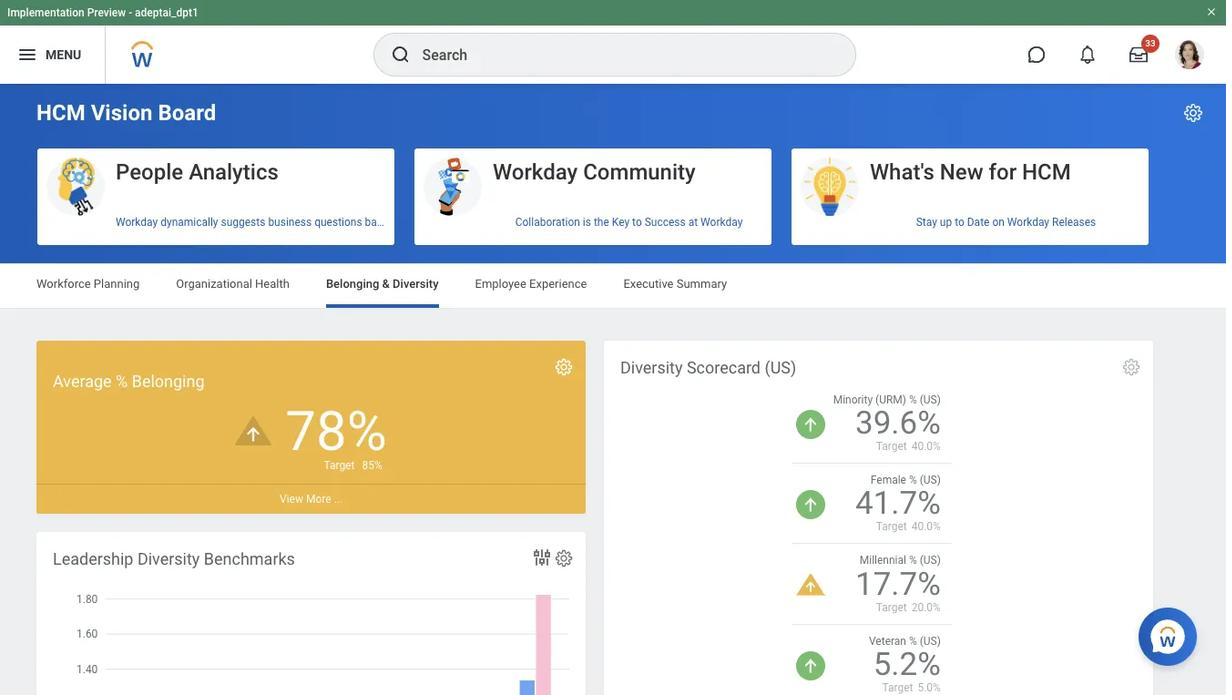 Task type: locate. For each thing, give the bounding box(es) containing it.
% right the veteran
[[909, 635, 917, 647]]

1 vertical spatial up good image
[[796, 490, 826, 520]]

up warning image up up good icon
[[796, 574, 826, 596]]

up warning image
[[235, 417, 272, 446], [796, 574, 826, 596]]

40.0% inside 41.7% target 40.0%
[[912, 521, 941, 533]]

Search Workday  search field
[[422, 35, 818, 75]]

stay up to date on workday releases link
[[792, 208, 1149, 236]]

40.0%
[[912, 440, 941, 453], [912, 521, 941, 533]]

to right up
[[955, 215, 965, 228]]

benchmarks
[[204, 549, 295, 569]]

is
[[583, 215, 591, 228]]

your
[[412, 215, 433, 228]]

diversity scorecard (us)
[[620, 358, 797, 377]]

target inside 5.2% target 5.0%
[[882, 681, 913, 694]]

diversity left scorecard
[[620, 358, 683, 377]]

workday dynamically suggests business questions based on your tenant link
[[37, 208, 467, 236]]

veteran % (us)
[[869, 635, 941, 647]]

1 up good image from the top
[[796, 410, 826, 439]]

target for 39.6%
[[876, 440, 907, 453]]

stay up to date on workday releases
[[916, 215, 1096, 228]]

(us) down 20.0%
[[920, 635, 941, 647]]

diversity
[[393, 277, 439, 291], [620, 358, 683, 377], [137, 549, 200, 569]]

(us) for 17.7%
[[920, 554, 941, 567]]

33 button
[[1119, 35, 1160, 75]]

view
[[280, 493, 303, 505]]

leadership diversity benchmarks element
[[36, 532, 586, 695]]

adeptai_dpt1
[[135, 6, 199, 19]]

1 horizontal spatial belonging
[[326, 277, 379, 291]]

-
[[129, 6, 132, 19]]

40.0% for 39.6%
[[912, 440, 941, 453]]

0 vertical spatial 40.0%
[[912, 440, 941, 453]]

1 vertical spatial belonging
[[132, 372, 205, 391]]

tab list
[[18, 264, 1208, 308]]

up good image left 41.7%
[[796, 490, 826, 520]]

on left your
[[397, 215, 410, 228]]

employee
[[475, 277, 527, 291]]

executive summary
[[624, 277, 727, 291]]

target up the veteran
[[876, 601, 907, 614]]

1 vertical spatial diversity
[[620, 358, 683, 377]]

0 horizontal spatial up warning image
[[235, 417, 272, 446]]

belonging
[[326, 277, 379, 291], [132, 372, 205, 391]]

notifications large image
[[1079, 46, 1097, 64]]

employee experience
[[475, 277, 587, 291]]

leadership
[[53, 549, 133, 569]]

view more ...
[[280, 493, 343, 505]]

1 vertical spatial hcm
[[1022, 159, 1071, 185]]

planning
[[94, 277, 140, 291]]

up good image
[[796, 651, 826, 680]]

organizational health
[[176, 277, 290, 291]]

0 horizontal spatial hcm
[[36, 100, 85, 126]]

dynamically
[[161, 215, 218, 228]]

stay
[[916, 215, 937, 228]]

0 horizontal spatial to
[[632, 215, 642, 228]]

0 horizontal spatial diversity
[[137, 549, 200, 569]]

1 on from the left
[[397, 215, 410, 228]]

implementation preview -   adeptai_dpt1
[[7, 6, 199, 19]]

2 up good image from the top
[[796, 490, 826, 520]]

(us) right female
[[920, 474, 941, 487]]

target up millennial
[[876, 521, 907, 533]]

0 horizontal spatial belonging
[[132, 372, 205, 391]]

0 vertical spatial belonging
[[326, 277, 379, 291]]

% for 41.7%
[[909, 474, 917, 487]]

(us) for 5.2%
[[920, 635, 941, 647]]

40.0% up female % (us) on the right of page
[[912, 440, 941, 453]]

target inside 17.7% target 20.0%
[[876, 601, 907, 614]]

releases
[[1052, 215, 1096, 228]]

view more ... link
[[36, 484, 586, 514]]

1 to from the left
[[632, 215, 642, 228]]

workforce planning
[[36, 277, 140, 291]]

0 vertical spatial diversity
[[393, 277, 439, 291]]

1 horizontal spatial diversity
[[393, 277, 439, 291]]

up warning image left the 78%
[[235, 417, 272, 446]]

2 horizontal spatial diversity
[[620, 358, 683, 377]]

hcm inside button
[[1022, 159, 1071, 185]]

1 vertical spatial up warning image
[[796, 574, 826, 596]]

hcm down menu
[[36, 100, 85, 126]]

5.2% target 5.0%
[[874, 646, 941, 694]]

% right female
[[909, 474, 917, 487]]

up good image left 39.6%
[[796, 410, 826, 439]]

39.6%
[[856, 405, 941, 442]]

date
[[967, 215, 990, 228]]

configure leadership diversity benchmarks image
[[554, 549, 574, 569]]

on right the date at the right
[[993, 215, 1005, 228]]

tab list containing workforce planning
[[18, 264, 1208, 308]]

diversity right leadership
[[137, 549, 200, 569]]

community
[[583, 159, 696, 185]]

(us) for 41.7%
[[920, 474, 941, 487]]

for
[[989, 159, 1017, 185]]

(us)
[[765, 358, 797, 377], [920, 394, 941, 406], [920, 474, 941, 487], [920, 554, 941, 567], [920, 635, 941, 647]]

up good image
[[796, 410, 826, 439], [796, 490, 826, 520]]

target left '5.0%'
[[882, 681, 913, 694]]

target up female
[[876, 440, 907, 453]]

questions
[[314, 215, 362, 228]]

menu banner
[[0, 0, 1226, 84]]

scorecard
[[687, 358, 761, 377]]

2 to from the left
[[955, 215, 965, 228]]

hcm right for
[[1022, 159, 1071, 185]]

39.6% target 40.0%
[[856, 405, 941, 453]]

target inside '39.6% target 40.0%'
[[876, 440, 907, 453]]

(us) up 20.0%
[[920, 554, 941, 567]]

belonging left &
[[326, 277, 379, 291]]

workday left "releases"
[[1008, 215, 1050, 228]]

1 40.0% from the top
[[912, 440, 941, 453]]

collaboration
[[515, 215, 580, 228]]

people analytics button
[[37, 149, 395, 217]]

on
[[397, 215, 410, 228], [993, 215, 1005, 228]]

78% main content
[[0, 84, 1226, 695]]

people analytics
[[116, 159, 279, 185]]

0 vertical spatial up good image
[[796, 410, 826, 439]]

41.7%
[[856, 485, 941, 522]]

diversity inside 'tab list'
[[393, 277, 439, 291]]

2 on from the left
[[993, 215, 1005, 228]]

hcm
[[36, 100, 85, 126], [1022, 159, 1071, 185]]

search image
[[390, 44, 411, 66]]

belonging right "average"
[[132, 372, 205, 391]]

what's new for hcm
[[870, 159, 1071, 185]]

workday up collaboration
[[493, 159, 578, 185]]

executive
[[624, 277, 674, 291]]

%
[[116, 372, 128, 391], [909, 394, 917, 406], [909, 474, 917, 487], [909, 554, 917, 567], [909, 635, 917, 647]]

target inside 41.7% target 40.0%
[[876, 521, 907, 533]]

diversity right &
[[393, 277, 439, 291]]

40.0% up millennial % (us)
[[912, 521, 941, 533]]

what's
[[870, 159, 935, 185]]

40.0% inside '39.6% target 40.0%'
[[912, 440, 941, 453]]

based
[[365, 215, 395, 228]]

tab list inside 78% main content
[[18, 264, 1208, 308]]

workday down people
[[116, 215, 158, 228]]

target left 85%
[[324, 459, 355, 472]]

female
[[871, 474, 907, 487]]

target inside 78% target 85%
[[324, 459, 355, 472]]

configure and view chart data image
[[531, 547, 553, 569]]

configure image
[[554, 357, 574, 377]]

people
[[116, 159, 183, 185]]

suggests
[[221, 215, 266, 228]]

2 40.0% from the top
[[912, 521, 941, 533]]

17.7% target 20.0%
[[856, 565, 941, 614]]

to right key
[[632, 215, 642, 228]]

profile logan mcneil image
[[1175, 40, 1205, 73]]

1 horizontal spatial on
[[993, 215, 1005, 228]]

average
[[53, 372, 112, 391]]

0 horizontal spatial on
[[397, 215, 410, 228]]

analytics
[[189, 159, 279, 185]]

target for 5.2%
[[882, 681, 913, 694]]

41.7% target 40.0%
[[856, 485, 941, 533]]

to inside 'collaboration is the key to success at workday' link
[[632, 215, 642, 228]]

1 horizontal spatial hcm
[[1022, 159, 1071, 185]]

tenant
[[436, 215, 467, 228]]

% right millennial
[[909, 554, 917, 567]]

to
[[632, 215, 642, 228], [955, 215, 965, 228]]

collaboration is the key to success at workday link
[[415, 208, 772, 236]]

close environment banner image
[[1206, 6, 1217, 17]]

1 horizontal spatial to
[[955, 215, 965, 228]]

workday inside button
[[493, 159, 578, 185]]

1 vertical spatial 40.0%
[[912, 521, 941, 533]]



Task type: vqa. For each thing, say whether or not it's contained in the screenshot.
ONBOARDING HOME image
no



Task type: describe. For each thing, give the bounding box(es) containing it.
inbox large image
[[1130, 46, 1148, 64]]

configure this page image
[[1183, 102, 1205, 124]]

millennial
[[860, 554, 907, 567]]

success
[[645, 215, 686, 228]]

0 vertical spatial hcm
[[36, 100, 85, 126]]

17.7%
[[856, 565, 941, 603]]

78% target 85%
[[285, 399, 387, 472]]

(us) right scorecard
[[765, 358, 797, 377]]

at
[[689, 215, 698, 228]]

menu
[[46, 47, 81, 62]]

78%
[[285, 399, 387, 464]]

minority (urm) % (us)
[[833, 394, 941, 406]]

2 vertical spatial diversity
[[137, 549, 200, 569]]

workday right at
[[701, 215, 743, 228]]

health
[[255, 277, 290, 291]]

20.0%
[[912, 601, 941, 614]]

workday community button
[[415, 149, 772, 217]]

target for 17.7%
[[876, 601, 907, 614]]

40.0% for 41.7%
[[912, 521, 941, 533]]

to inside stay up to date on workday releases link
[[955, 215, 965, 228]]

(us) right (urm) on the bottom
[[920, 394, 941, 406]]

board
[[158, 100, 216, 126]]

configure diversity scorecard (us) image
[[1122, 357, 1142, 377]]

hcm vision board
[[36, 100, 216, 126]]

&
[[382, 277, 390, 291]]

implementation
[[7, 6, 84, 19]]

what's new for hcm button
[[792, 149, 1149, 217]]

organizational
[[176, 277, 252, 291]]

target for 41.7%
[[876, 521, 907, 533]]

...
[[334, 493, 343, 505]]

summary
[[677, 277, 727, 291]]

(urm)
[[876, 394, 907, 406]]

% for 5.2%
[[909, 635, 917, 647]]

preview
[[87, 6, 126, 19]]

85%
[[362, 459, 382, 472]]

female % (us)
[[871, 474, 941, 487]]

justify image
[[16, 44, 38, 66]]

33
[[1146, 38, 1156, 48]]

menu button
[[0, 26, 105, 84]]

leadership diversity benchmarks
[[53, 549, 295, 569]]

key
[[612, 215, 630, 228]]

up
[[940, 215, 952, 228]]

target for 78%
[[324, 459, 355, 472]]

belonging & diversity
[[326, 277, 439, 291]]

up good image for 39.6%
[[796, 410, 826, 439]]

minority
[[833, 394, 873, 406]]

millennial % (us)
[[860, 554, 941, 567]]

0 vertical spatial up warning image
[[235, 417, 272, 446]]

% right (urm) on the bottom
[[909, 394, 917, 406]]

vision
[[91, 100, 153, 126]]

diversity scorecard (us) element
[[604, 341, 1154, 695]]

veteran
[[869, 635, 907, 647]]

new
[[940, 159, 984, 185]]

workday community
[[493, 159, 696, 185]]

workforce
[[36, 277, 91, 291]]

collaboration is the key to success at workday
[[515, 215, 743, 228]]

5.0%
[[918, 681, 941, 694]]

% right "average"
[[116, 372, 128, 391]]

business
[[268, 215, 312, 228]]

the
[[594, 215, 609, 228]]

more
[[306, 493, 331, 505]]

up good image for 41.7%
[[796, 490, 826, 520]]

5.2%
[[874, 646, 941, 683]]

% for 17.7%
[[909, 554, 917, 567]]

workday dynamically suggests business questions based on your tenant
[[116, 215, 467, 228]]

experience
[[529, 277, 587, 291]]

average % belonging
[[53, 372, 205, 391]]

1 horizontal spatial up warning image
[[796, 574, 826, 596]]



